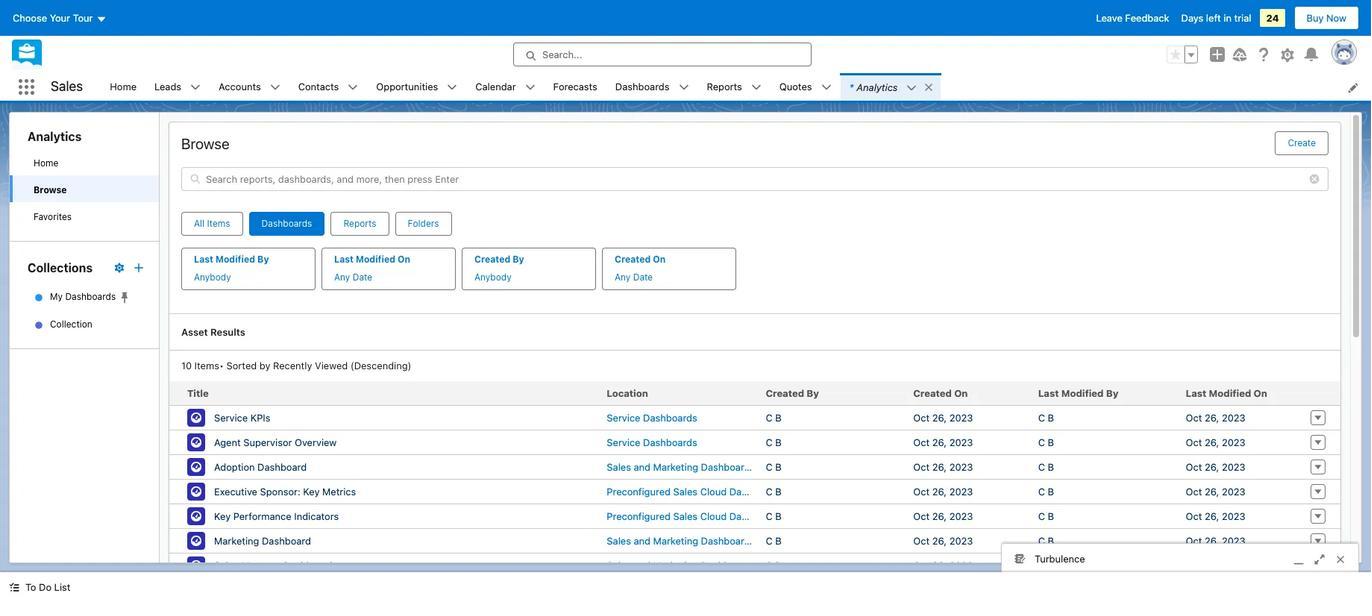 Task type: describe. For each thing, give the bounding box(es) containing it.
leave
[[1097, 12, 1123, 24]]

choose
[[13, 12, 47, 24]]

buy now
[[1307, 12, 1347, 24]]

opportunities link
[[368, 73, 447, 101]]

leads link
[[146, 73, 190, 101]]

2 horizontal spatial text default image
[[924, 82, 935, 92]]

accounts
[[219, 80, 261, 92]]

contacts link
[[289, 73, 348, 101]]

choose your tour
[[13, 12, 93, 24]]

quotes list item
[[771, 73, 841, 101]]

text default image for leads
[[190, 82, 201, 93]]

buy now button
[[1295, 6, 1360, 30]]

to
[[25, 581, 36, 593]]

forecasts link
[[545, 73, 607, 101]]

quotes link
[[771, 73, 821, 101]]

leads list item
[[146, 73, 210, 101]]

dashboards
[[616, 80, 670, 92]]

list containing home
[[101, 73, 1372, 101]]

24
[[1267, 12, 1280, 24]]

dashboards link
[[607, 73, 679, 101]]

calendar
[[476, 80, 516, 92]]

text default image for reports
[[752, 82, 762, 93]]

opportunities list item
[[368, 73, 467, 101]]

do
[[39, 581, 52, 593]]

search...
[[543, 49, 583, 60]]

trial
[[1235, 12, 1252, 24]]

feedback
[[1126, 12, 1170, 24]]

text default image for dashboards
[[679, 82, 689, 93]]

analytics
[[857, 81, 898, 93]]

accounts list item
[[210, 73, 289, 101]]

turbulence
[[1035, 553, 1086, 565]]

quotes
[[780, 80, 813, 92]]

8 text default image from the left
[[907, 83, 918, 93]]

tour
[[73, 12, 93, 24]]

sales
[[51, 79, 83, 94]]

now
[[1327, 12, 1347, 24]]

search... button
[[514, 43, 812, 66]]

accounts link
[[210, 73, 270, 101]]

home
[[110, 80, 137, 92]]



Task type: vqa. For each thing, say whether or not it's contained in the screenshot.
* text default icon
yes



Task type: locate. For each thing, give the bounding box(es) containing it.
leads
[[155, 80, 181, 92]]

home link
[[101, 73, 146, 101]]

text default image inside reports list item
[[752, 82, 762, 93]]

list
[[54, 581, 70, 593]]

buy
[[1307, 12, 1325, 24]]

dashboards list item
[[607, 73, 698, 101]]

text default image right accounts
[[270, 82, 280, 93]]

opportunities
[[376, 80, 438, 92]]

text default image inside accounts list item
[[270, 82, 280, 93]]

text default image inside leads list item
[[190, 82, 201, 93]]

in
[[1224, 12, 1232, 24]]

text default image inside 'quotes' list item
[[821, 82, 832, 93]]

reports list item
[[698, 73, 771, 101]]

list item containing *
[[841, 73, 942, 101]]

1 horizontal spatial text default image
[[525, 82, 536, 93]]

reports
[[707, 80, 743, 92]]

text default image for accounts
[[270, 82, 280, 93]]

*
[[850, 81, 854, 93]]

days
[[1182, 12, 1204, 24]]

group
[[1167, 46, 1199, 63]]

text default image inside 'opportunities' list item
[[447, 82, 458, 93]]

text default image inside contacts list item
[[348, 82, 359, 93]]

list
[[101, 73, 1372, 101]]

text default image right leads
[[190, 82, 201, 93]]

2 text default image from the left
[[270, 82, 280, 93]]

list item
[[841, 73, 942, 101]]

reports link
[[698, 73, 752, 101]]

contacts list item
[[289, 73, 368, 101]]

3 text default image from the left
[[348, 82, 359, 93]]

calendar list item
[[467, 73, 545, 101]]

4 text default image from the left
[[447, 82, 458, 93]]

text default image right reports
[[752, 82, 762, 93]]

contacts
[[298, 80, 339, 92]]

7 text default image from the left
[[821, 82, 832, 93]]

left
[[1207, 12, 1222, 24]]

1 text default image from the left
[[190, 82, 201, 93]]

text default image inside to do list button
[[9, 582, 19, 593]]

leave feedback link
[[1097, 12, 1170, 24]]

text default image
[[924, 82, 935, 92], [525, 82, 536, 93], [9, 582, 19, 593]]

text default image for opportunities
[[447, 82, 458, 93]]

text default image down search... button
[[679, 82, 689, 93]]

text default image right "contacts"
[[348, 82, 359, 93]]

days left in trial
[[1182, 12, 1252, 24]]

text default image inside dashboards list item
[[679, 82, 689, 93]]

to do list button
[[0, 573, 79, 602]]

choose your tour button
[[12, 6, 107, 30]]

text default image left to
[[9, 582, 19, 593]]

text default image left '*'
[[821, 82, 832, 93]]

6 text default image from the left
[[752, 82, 762, 93]]

5 text default image from the left
[[679, 82, 689, 93]]

text default image right calendar
[[525, 82, 536, 93]]

leave feedback
[[1097, 12, 1170, 24]]

0 horizontal spatial text default image
[[9, 582, 19, 593]]

your
[[50, 12, 70, 24]]

forecasts
[[554, 80, 598, 92]]

text default image for contacts
[[348, 82, 359, 93]]

text default image left calendar link
[[447, 82, 458, 93]]

text default image
[[190, 82, 201, 93], [270, 82, 280, 93], [348, 82, 359, 93], [447, 82, 458, 93], [679, 82, 689, 93], [752, 82, 762, 93], [821, 82, 832, 93], [907, 83, 918, 93]]

text default image for quotes
[[821, 82, 832, 93]]

calendar link
[[467, 73, 525, 101]]

* analytics
[[850, 81, 898, 93]]

to do list
[[25, 581, 70, 593]]

text default image inside calendar list item
[[525, 82, 536, 93]]

text default image right analytics on the right
[[907, 83, 918, 93]]

text default image right analytics on the right
[[924, 82, 935, 92]]



